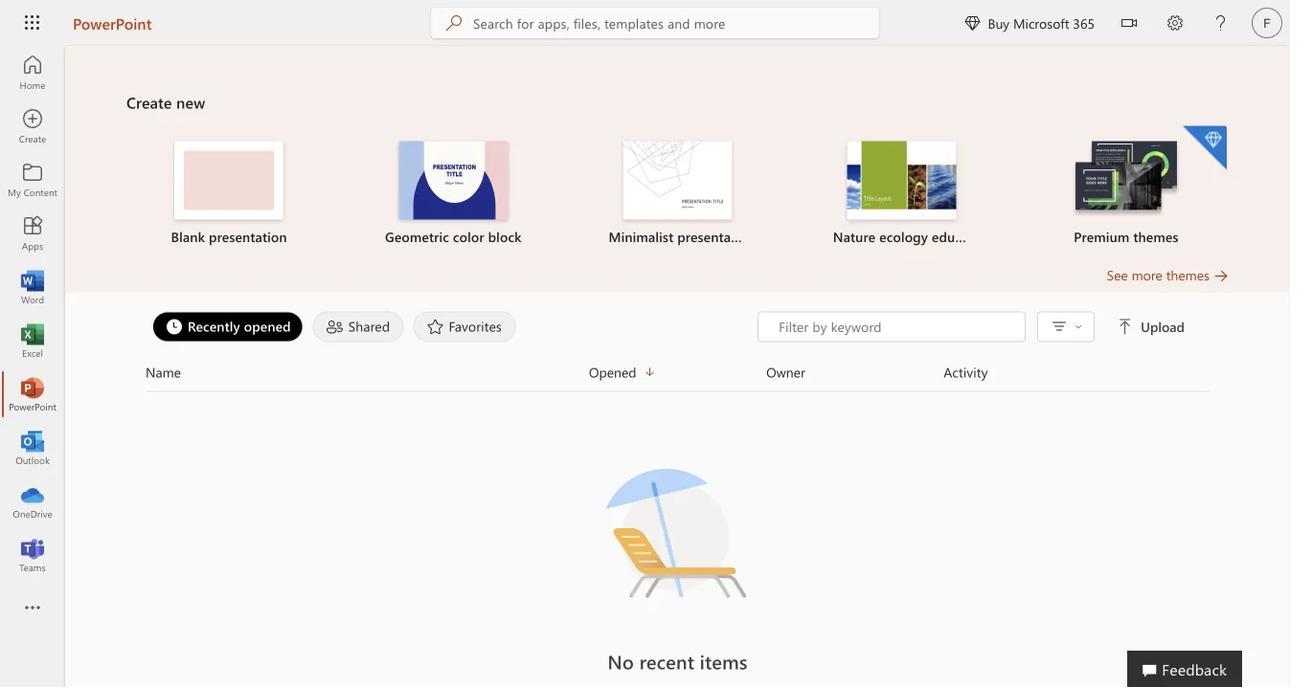Task type: vqa. For each thing, say whether or not it's contained in the screenshot.
"Forms survey" image
no



Task type: describe. For each thing, give the bounding box(es) containing it.
f button
[[1245, 0, 1291, 46]]

activity, column 4 of 4 column header
[[944, 362, 1210, 384]]

color
[[453, 228, 485, 246]]

minimalist presentation image
[[623, 141, 733, 220]]

teams image
[[23, 546, 42, 565]]

recent
[[640, 650, 695, 675]]

none search field inside powerpoint banner
[[431, 8, 880, 38]]

upload
[[1141, 318, 1185, 336]]

 buy microsoft 365
[[965, 14, 1095, 32]]

name
[[146, 364, 181, 381]]

favorites
[[449, 318, 502, 335]]

 upload
[[1118, 318, 1185, 336]]

Search box. Suggestions appear as you type. search field
[[473, 8, 880, 38]]

excel image
[[23, 332, 42, 351]]

microsoft
[[1014, 14, 1070, 32]]

no recent items status
[[412, 649, 944, 676]]

f
[[1264, 15, 1271, 30]]

more
[[1132, 266, 1163, 284]]

presentation for blank presentation
[[209, 228, 287, 246]]

minimalist
[[609, 228, 674, 246]]

premium
[[1074, 228, 1130, 246]]

nature ecology education photo presentation image
[[848, 141, 957, 220]]

feedback
[[1163, 659, 1227, 680]]

opened
[[244, 318, 291, 335]]

create new
[[126, 92, 205, 113]]

 button
[[1107, 0, 1153, 49]]

recently
[[188, 318, 240, 335]]

home image
[[23, 63, 42, 82]]

shared tab
[[308, 312, 409, 343]]

favorites tab
[[409, 312, 521, 343]]

recently opened tab
[[148, 312, 308, 343]]

opened
[[589, 364, 637, 381]]

see more themes button
[[1107, 266, 1229, 285]]

see
[[1107, 266, 1129, 284]]

nature ecology education photo presentation element
[[802, 141, 1003, 247]]

premium themes
[[1074, 228, 1179, 246]]


[[1122, 15, 1137, 31]]

upload status
[[758, 312, 1189, 343]]

owner button
[[767, 362, 944, 384]]

create
[[126, 92, 172, 113]]

premium templates diamond image
[[1183, 126, 1227, 170]]

block
[[488, 228, 522, 246]]

geometric color block element
[[353, 141, 554, 247]]

view more apps image
[[23, 600, 42, 619]]

activity
[[944, 364, 988, 381]]

row containing name
[[146, 362, 1210, 392]]

create image
[[23, 117, 42, 136]]



Task type: locate. For each thing, give the bounding box(es) containing it.
geometric
[[385, 228, 449, 246]]

blank presentation
[[171, 228, 287, 246]]

blank presentation element
[[128, 141, 330, 247]]

buy
[[988, 14, 1010, 32]]

365
[[1074, 14, 1095, 32]]

onedrive image
[[23, 493, 42, 512]]

presentation for minimalist presentation
[[678, 228, 756, 246]]

themes up the see more themes
[[1134, 228, 1179, 246]]

my content image
[[23, 171, 42, 190]]

shared element
[[313, 312, 404, 343]]

premium themes image
[[1072, 141, 1181, 218]]


[[965, 15, 981, 31]]

presentation right blank
[[209, 228, 287, 246]]

items
[[700, 650, 748, 675]]

tab list
[[148, 312, 758, 343]]

no recent items
[[608, 650, 748, 675]]

no
[[608, 650, 634, 675]]

recently opened element
[[152, 312, 303, 343]]

apps image
[[23, 224, 42, 243]]

outlook image
[[23, 439, 42, 458]]

geometric color block
[[385, 228, 522, 246]]

presentation down the minimalist presentation image in the top of the page
[[678, 228, 756, 246]]

themes right more
[[1167, 266, 1210, 284]]

None search field
[[431, 8, 880, 38]]

opened button
[[589, 362, 767, 384]]

powerpoint image
[[23, 385, 42, 404]]

new
[[176, 92, 205, 113]]

Filter by keyword text field
[[777, 318, 1016, 337]]

geometric color block image
[[399, 141, 508, 220]]

word image
[[23, 278, 42, 297]]

minimalist presentation element
[[577, 141, 779, 247]]

powerpoint
[[73, 12, 152, 33]]

themes
[[1134, 228, 1179, 246], [1167, 266, 1210, 284]]

 button
[[1045, 314, 1089, 341]]

2 presentation from the left
[[678, 228, 756, 246]]

favorites element
[[413, 312, 517, 343]]

minimalist presentation
[[609, 228, 756, 246]]


[[1118, 320, 1134, 335]]

1 presentation from the left
[[209, 228, 287, 246]]


[[1075, 323, 1083, 331]]

1 horizontal spatial presentation
[[678, 228, 756, 246]]

0 vertical spatial themes
[[1134, 228, 1179, 246]]

1 vertical spatial themes
[[1167, 266, 1210, 284]]

powerpoint banner
[[0, 0, 1291, 49]]

row
[[146, 362, 1210, 392]]

feedback button
[[1128, 652, 1243, 688]]

shared
[[349, 318, 390, 335]]

presentation
[[209, 228, 287, 246], [678, 228, 756, 246]]

recently opened
[[188, 318, 291, 335]]

premium themes element
[[1026, 126, 1227, 247]]

tab list containing recently opened
[[148, 312, 758, 343]]

see more themes
[[1107, 266, 1210, 284]]

themes inside button
[[1167, 266, 1210, 284]]

navigation
[[0, 46, 65, 583]]

0 horizontal spatial presentation
[[209, 228, 287, 246]]

owner
[[767, 364, 806, 381]]

empty state icon image
[[592, 446, 764, 619]]

blank
[[171, 228, 205, 246]]

name button
[[146, 362, 589, 384]]



